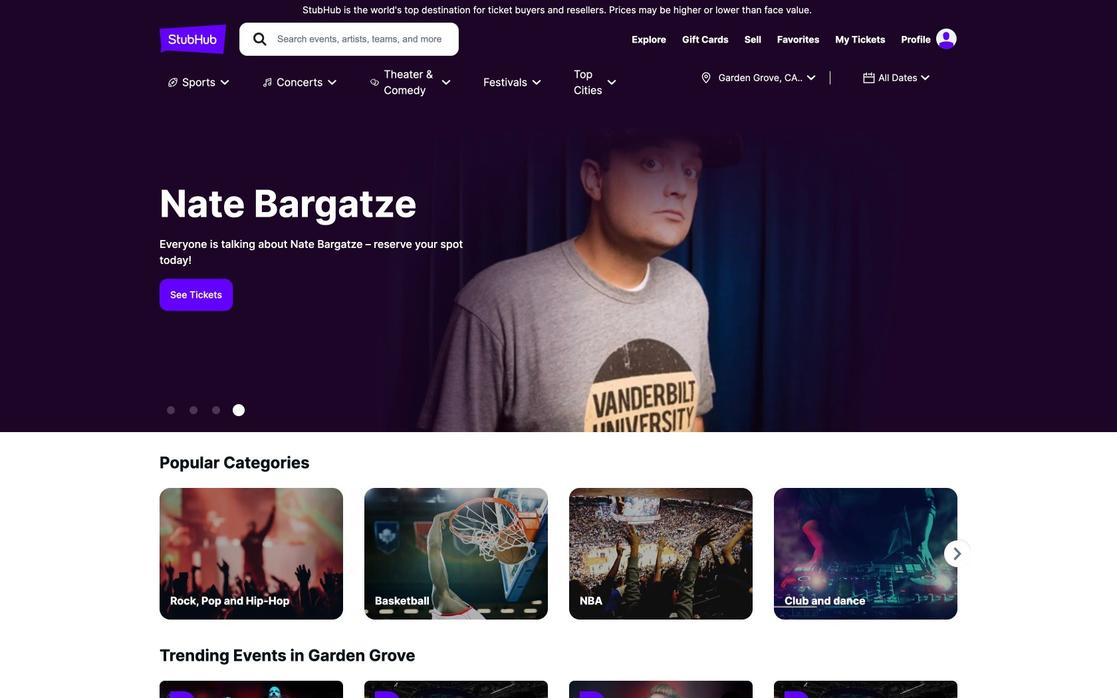 Task type: locate. For each thing, give the bounding box(es) containing it.
1 - bottlerock napa valley image
[[190, 406, 198, 414]]

None field
[[692, 66, 825, 90], [855, 66, 939, 90], [692, 66, 825, 90], [855, 66, 939, 90]]

2 - kenny chesney image
[[212, 406, 220, 414]]



Task type: vqa. For each thing, say whether or not it's contained in the screenshot.
1 - Jazz in the Gardens Music Fest image
no



Task type: describe. For each thing, give the bounding box(es) containing it.
stubhub image
[[160, 23, 226, 56]]

0 - mlb image
[[167, 406, 175, 414]]

Search events, artists, teams, and more field
[[276, 32, 446, 47]]

3 - nate bargatze image
[[233, 404, 245, 416]]



